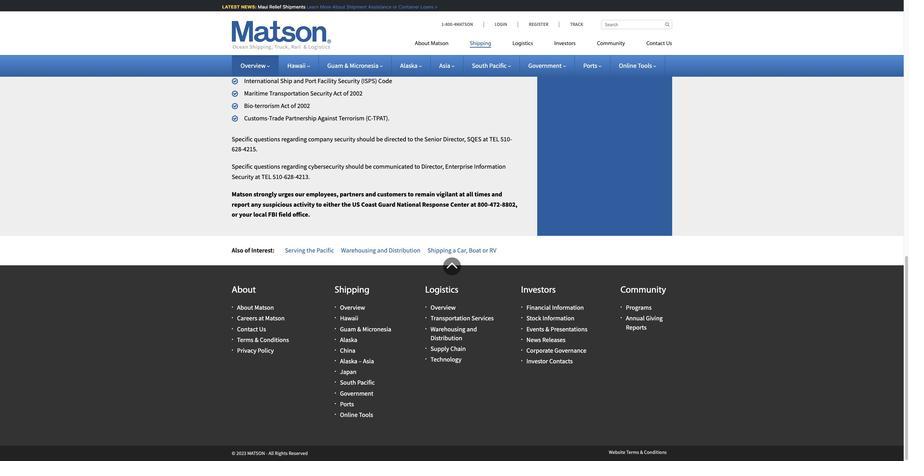 Task type: locate. For each thing, give the bounding box(es) containing it.
director, left sqes
[[443, 135, 466, 143]]

0 vertical spatial tel
[[489, 135, 499, 143]]

alaska link up china
[[340, 336, 357, 344]]

at
[[483, 135, 488, 143], [255, 173, 260, 181], [459, 190, 465, 198], [471, 200, 476, 208], [259, 314, 264, 322]]

1 vertical spatial should
[[346, 162, 364, 171]]

logistics link
[[502, 37, 544, 52]]

ports down japan
[[340, 400, 354, 408]]

0 vertical spatial security
[[338, 77, 360, 85]]

south down the shipping 'link'
[[472, 61, 488, 70]]

1 horizontal spatial asia
[[439, 61, 450, 70]]

to right directed
[[408, 135, 413, 143]]

news:
[[240, 4, 255, 10]]

0 vertical spatial investors
[[554, 41, 576, 47]]

1 horizontal spatial hawaii
[[340, 314, 358, 322]]

overview for overview transportation services warehousing and distribution supply chain technology
[[431, 303, 456, 312]]

overview link for shipping
[[340, 303, 365, 312]]

2002 down (isps)
[[350, 89, 363, 97]]

to right "communicated"
[[415, 162, 420, 171]]

supply chain link
[[431, 344, 466, 353]]

of up the "terrorism"
[[343, 89, 349, 97]]

0 horizontal spatial conditions
[[260, 336, 289, 344]]

shipping link
[[459, 37, 502, 52]]

information up events & presentations link
[[543, 314, 575, 322]]

pacific down the "–"
[[357, 378, 375, 387]]

terms right website
[[626, 449, 639, 455]]

questions inside 'specific questions regarding company security should be directed to the senior director, sqes at tel 510- 628-4215.'
[[254, 135, 280, 143]]

tel right sqes
[[489, 135, 499, 143]]

800-
[[445, 21, 454, 27], [478, 200, 490, 208]]

alaska link for china link on the bottom left of the page
[[340, 336, 357, 344]]

investors up financial
[[521, 286, 556, 295]]

2 vertical spatial pacific
[[357, 378, 375, 387]]

china link
[[340, 346, 356, 354]]

contact us link
[[636, 37, 672, 52], [237, 325, 266, 333]]

our
[[295, 190, 305, 198]]

government link down japan
[[340, 389, 373, 397]]

overview for overview hawaii guam & micronesia alaska china alaska – asia japan south pacific government ports online tools
[[340, 303, 365, 312]]

hawaii link
[[287, 61, 310, 70], [340, 314, 358, 322]]

regarding
[[281, 135, 307, 143], [281, 162, 307, 171]]

or inside matson strongly urges our employees, partners and customers to remain vigilant at all times and report any suspicious activity to either the us coast guard national response center at 800-472-8802, or your local fbi field office.
[[232, 210, 238, 219]]

government down "top menu" navigation
[[528, 61, 562, 70]]

website terms & conditions link
[[609, 449, 667, 455]]

matson
[[431, 41, 449, 47], [311, 58, 331, 67], [232, 190, 252, 198], [254, 303, 274, 312], [265, 314, 285, 322]]

or left rv
[[483, 246, 488, 254]]

to down employees,
[[316, 200, 322, 208]]

0 horizontal spatial act
[[281, 102, 289, 110]]

& up privacy policy link
[[255, 336, 259, 344]]

0 vertical spatial community
[[597, 41, 625, 47]]

ports down community link
[[583, 61, 597, 70]]

1 horizontal spatial conditions
[[644, 449, 667, 455]]

& left the in:
[[345, 61, 348, 70]]

south pacific link down japan
[[340, 378, 375, 387]]

>
[[433, 4, 436, 10]]

online inside overview hawaii guam & micronesia alaska china alaska – asia japan south pacific government ports online tools
[[340, 411, 358, 419]]

should down (c-
[[357, 135, 375, 143]]

about matson link up careers at matson link
[[237, 303, 274, 312]]

south down japan
[[340, 378, 356, 387]]

regarding down partnership
[[281, 135, 307, 143]]

ports link
[[583, 61, 602, 70], [340, 400, 354, 408]]

2002 down maritime transportation security act of 2002 at the top left of page
[[297, 102, 310, 110]]

ports
[[583, 61, 597, 70], [340, 400, 354, 408]]

a
[[453, 246, 456, 254]]

car,
[[457, 246, 468, 254]]

tools inside overview hawaii guam & micronesia alaska china alaska – asia japan south pacific government ports online tools
[[359, 411, 373, 419]]

corporate
[[527, 346, 553, 354]]

community up the programs
[[621, 286, 666, 295]]

0 vertical spatial security
[[262, 58, 283, 67]]

& right website
[[640, 449, 643, 455]]

questions for 4213.
[[254, 162, 280, 171]]

alaska up japan
[[340, 357, 357, 365]]

security inside 'specific questions regarding company security should be directed to the senior director, sqes at tel 510- 628-4215.'
[[334, 135, 355, 143]]

alaska up china
[[340, 336, 357, 344]]

0 vertical spatial questions
[[254, 135, 280, 143]]

0 vertical spatial south pacific link
[[472, 61, 511, 70]]

1 specific from the top
[[232, 135, 253, 143]]

shipping a car, boat or rv
[[428, 246, 497, 254]]

about for about matson
[[415, 41, 430, 47]]

technology
[[431, 355, 462, 363]]

the inside 'specific questions regarding company security should be directed to the senior director, sqes at tel 510- 628-4215.'
[[414, 135, 423, 143]]

government down japan
[[340, 389, 373, 397]]

security down guam & micronesia
[[338, 77, 360, 85]]

guard
[[378, 200, 396, 208]]

services
[[472, 314, 494, 322]]

alaska link down about matson
[[400, 61, 422, 70]]

logistics down register link
[[513, 41, 533, 47]]

1 vertical spatial south
[[340, 378, 356, 387]]

0 vertical spatial warehousing
[[341, 246, 376, 254]]

of up partnership
[[291, 102, 296, 110]]

628- inside 'specific questions regarding company security should be directed to the senior director, sqes at tel 510- 628-4215.'
[[232, 145, 243, 153]]

asia inside overview hawaii guam & micronesia alaska china alaska – asia japan south pacific government ports online tools
[[363, 357, 374, 365]]

matson up international ship and port facility security (isps) code
[[311, 58, 331, 67]]

us down search icon
[[666, 41, 672, 47]]

1 vertical spatial be
[[365, 162, 372, 171]]

government link down "top menu" navigation
[[528, 61, 566, 70]]

1 horizontal spatial transportation
[[431, 314, 470, 322]]

overview inside overview hawaii guam & micronesia alaska china alaska – asia japan south pacific government ports online tools
[[340, 303, 365, 312]]

conditions
[[260, 336, 289, 344], [644, 449, 667, 455]]

matson up the report
[[232, 190, 252, 198]]

logistics inside logistics "link"
[[513, 41, 533, 47]]

overview inside overview transportation services warehousing and distribution supply chain technology
[[431, 303, 456, 312]]

about matson link down 1-
[[415, 37, 459, 52]]

matson inside matson strongly urges our employees, partners and customers to remain vigilant at all times and report any suspicious activity to either the us coast guard national response center at 800-472-8802, or your local fbi field office.
[[232, 190, 252, 198]]

1 vertical spatial hawaii
[[340, 314, 358, 322]]

0 horizontal spatial ports link
[[340, 400, 354, 408]]

0 vertical spatial 510-
[[501, 135, 512, 143]]

latest
[[221, 4, 239, 10]]

1 horizontal spatial alaska link
[[400, 61, 422, 70]]

0 horizontal spatial be
[[365, 162, 372, 171]]

governance
[[555, 346, 587, 354]]

0 horizontal spatial contact us link
[[237, 325, 266, 333]]

0 horizontal spatial shipping
[[335, 286, 370, 295]]

2 specific from the top
[[232, 162, 253, 171]]

guam up facility on the top of the page
[[327, 61, 343, 70]]

community down search search field
[[597, 41, 625, 47]]

& up news releases link
[[546, 325, 549, 333]]

tools
[[638, 61, 652, 70], [359, 411, 373, 419]]

contact us link down search icon
[[636, 37, 672, 52]]

customers
[[377, 190, 407, 198]]

asia right the "–"
[[363, 357, 374, 365]]

1 horizontal spatial overview link
[[340, 303, 365, 312]]

0 horizontal spatial security
[[232, 173, 254, 181]]

1 questions from the top
[[254, 135, 280, 143]]

security up international
[[262, 58, 283, 67]]

questions down "4215."
[[254, 162, 280, 171]]

overview hawaii guam & micronesia alaska china alaska – asia japan south pacific government ports online tools
[[340, 303, 391, 419]]

questions
[[254, 135, 280, 143], [254, 162, 280, 171]]

trade
[[269, 114, 284, 122]]

south pacific link down the shipping 'link'
[[472, 61, 511, 70]]

Search search field
[[601, 20, 672, 29]]

should up partners
[[346, 162, 364, 171]]

be inside specific questions regarding cybersecurity should be communicated to director, enterprise information security at tel 510-628-4213.
[[365, 162, 372, 171]]

2 vertical spatial security
[[232, 173, 254, 181]]

against
[[318, 114, 337, 122]]

1 vertical spatial 510-
[[273, 173, 284, 181]]

south inside overview hawaii guam & micronesia alaska china alaska – asia japan south pacific government ports online tools
[[340, 378, 356, 387]]

at left all
[[459, 190, 465, 198]]

specific questions regarding company security should be directed to the senior director, sqes at tel 510- 628-4215.
[[232, 135, 512, 153]]

of right also
[[245, 246, 250, 254]]

transportation inside overview transportation services warehousing and distribution supply chain technology
[[431, 314, 470, 322]]

1 vertical spatial conditions
[[644, 449, 667, 455]]

be inside 'specific questions regarding company security should be directed to the senior director, sqes at tel 510- 628-4215.'
[[376, 135, 383, 143]]

regarding up 4213.
[[281, 162, 307, 171]]

contact us link down careers
[[237, 325, 266, 333]]

contact down search search field
[[646, 41, 665, 47]]

logistics down the 'backtop' image
[[425, 286, 459, 295]]

0 vertical spatial online tools link
[[619, 61, 656, 70]]

footer
[[0, 258, 904, 461]]

remain
[[415, 190, 435, 198]]

online tools
[[619, 61, 652, 70]]

track
[[570, 21, 583, 27]]

0 vertical spatial information
[[474, 162, 506, 171]]

us up terms & conditions "link"
[[259, 325, 266, 333]]

1 vertical spatial warehousing
[[431, 325, 466, 333]]

the right among
[[252, 58, 261, 67]]

1 vertical spatial 2002
[[297, 102, 310, 110]]

1 regarding from the top
[[281, 135, 307, 143]]

contact inside "about matson careers at matson contact us terms & conditions privacy policy"
[[237, 325, 258, 333]]

should
[[357, 135, 375, 143], [346, 162, 364, 171]]

510- inside specific questions regarding cybersecurity should be communicated to director, enterprise information security at tel 510-628-4213.
[[273, 173, 284, 181]]

510- right sqes
[[501, 135, 512, 143]]

the inside matson strongly urges our employees, partners and customers to remain vigilant at all times and report any suspicious activity to either the us coast guard national response center at 800-472-8802, or your local fbi field office.
[[342, 200, 351, 208]]

matson inside "top menu" navigation
[[431, 41, 449, 47]]

hawaii up ship
[[287, 61, 306, 70]]

0 vertical spatial should
[[357, 135, 375, 143]]

tel
[[489, 135, 499, 143], [262, 173, 271, 181]]

pacific down the shipping 'link'
[[489, 61, 507, 70]]

0 vertical spatial contact
[[646, 41, 665, 47]]

transportation for overview
[[431, 314, 470, 322]]

warehousing
[[341, 246, 376, 254], [431, 325, 466, 333]]

specific for specific questions regarding cybersecurity should be communicated to director, enterprise information security at tel 510-628-4213.
[[232, 162, 253, 171]]

0 vertical spatial terms
[[237, 336, 253, 344]]

act down facility on the top of the page
[[333, 89, 342, 97]]

annual giving reports link
[[626, 314, 663, 331]]

1 vertical spatial government link
[[340, 389, 373, 397]]

hawaii link up port
[[287, 61, 310, 70]]

the left us
[[342, 200, 351, 208]]

hawaii up china
[[340, 314, 358, 322]]

to up national
[[408, 190, 414, 198]]

guam & micronesia link for china link on the bottom left of the page
[[340, 325, 391, 333]]

rights
[[275, 450, 288, 456]]

financial
[[527, 303, 551, 312]]

bio-terrorism act of 2002
[[244, 102, 310, 110]]

tel up strongly
[[262, 173, 271, 181]]

be left directed
[[376, 135, 383, 143]]

logistics
[[513, 41, 533, 47], [425, 286, 459, 295]]

assistance
[[367, 4, 390, 10]]

0 vertical spatial conditions
[[260, 336, 289, 344]]

act
[[333, 89, 342, 97], [281, 102, 289, 110]]

2 horizontal spatial pacific
[[489, 61, 507, 70]]

investors
[[554, 41, 576, 47], [521, 286, 556, 295]]

latest news: maui relief shipments learn more about shipment assistance or container loans >
[[221, 4, 436, 10]]

act up the trade
[[281, 102, 289, 110]]

annual
[[626, 314, 645, 322]]

0 vertical spatial shipping
[[470, 41, 491, 47]]

should inside 'specific questions regarding company security should be directed to the senior director, sqes at tel 510- 628-4215.'
[[357, 135, 375, 143]]

0 horizontal spatial warehousing and distribution link
[[341, 246, 421, 254]]

1 vertical spatial community
[[621, 286, 666, 295]]

0 horizontal spatial south pacific link
[[340, 378, 375, 387]]

0 horizontal spatial distribution
[[389, 246, 421, 254]]

0 vertical spatial pacific
[[489, 61, 507, 70]]

guam up china link on the bottom left of the page
[[340, 325, 356, 333]]

transportation for maritime
[[269, 89, 309, 97]]

asia down about matson
[[439, 61, 450, 70]]

0 horizontal spatial ports
[[340, 400, 354, 408]]

overview link
[[241, 61, 270, 70], [340, 303, 365, 312], [431, 303, 456, 312]]

be
[[376, 135, 383, 143], [365, 162, 372, 171]]

0 vertical spatial warehousing and distribution link
[[341, 246, 421, 254]]

0 vertical spatial government
[[528, 61, 562, 70]]

government
[[528, 61, 562, 70], [340, 389, 373, 397]]

1 horizontal spatial terms
[[626, 449, 639, 455]]

hawaii link up china
[[340, 314, 358, 322]]

participates
[[332, 58, 364, 67]]

1 vertical spatial ports
[[340, 400, 354, 408]]

investors inside "top menu" navigation
[[554, 41, 576, 47]]

contact down careers
[[237, 325, 258, 333]]

about inside "top menu" navigation
[[415, 41, 430, 47]]

1 horizontal spatial be
[[376, 135, 383, 143]]

1 vertical spatial contact us link
[[237, 325, 266, 333]]

0 vertical spatial transportation
[[269, 89, 309, 97]]

any
[[251, 200, 261, 208]]

0 horizontal spatial contact
[[237, 325, 258, 333]]

1 horizontal spatial online
[[619, 61, 637, 70]]

office.
[[293, 210, 310, 219]]

serving the pacific link
[[285, 246, 334, 254]]

guam & micronesia link up china
[[340, 325, 391, 333]]

1 vertical spatial alaska link
[[340, 336, 357, 344]]

at inside specific questions regarding cybersecurity should be communicated to director, enterprise information security at tel 510-628-4213.
[[255, 173, 260, 181]]

japan
[[340, 368, 357, 376]]

1 horizontal spatial about matson link
[[415, 37, 459, 52]]

security up the report
[[232, 173, 254, 181]]

coast
[[361, 200, 377, 208]]

8802,
[[502, 200, 518, 208]]

guam inside overview hawaii guam & micronesia alaska china alaska – asia japan south pacific government ports online tools
[[340, 325, 356, 333]]

shipments
[[281, 4, 304, 10]]

technology link
[[431, 355, 462, 363]]

guam & micronesia link up (isps)
[[327, 61, 383, 70]]

terms up the privacy
[[237, 336, 253, 344]]

regarding inside specific questions regarding cybersecurity should be communicated to director, enterprise information security at tel 510-628-4213.
[[281, 162, 307, 171]]

about inside "about matson careers at matson contact us terms & conditions privacy policy"
[[237, 303, 253, 312]]

1-800-4matson link
[[442, 21, 484, 27]]

0 vertical spatial specific
[[232, 135, 253, 143]]

1 vertical spatial security
[[334, 135, 355, 143]]

1 horizontal spatial 800-
[[478, 200, 490, 208]]

company
[[308, 135, 333, 143]]

information inside specific questions regarding cybersecurity should be communicated to director, enterprise information security at tel 510-628-4213.
[[474, 162, 506, 171]]

and
[[294, 77, 304, 85], [365, 190, 376, 198], [492, 190, 502, 198], [377, 246, 388, 254], [467, 325, 477, 333]]

director, left enterprise
[[421, 162, 444, 171]]

or left container
[[391, 4, 396, 10]]

section
[[528, 0, 681, 236]]

2023 matson
[[236, 450, 265, 456]]

2 horizontal spatial or
[[483, 246, 488, 254]]

alaska down about matson
[[400, 61, 418, 70]]

0 horizontal spatial hawaii link
[[287, 61, 310, 70]]

specific inside specific questions regarding cybersecurity should be communicated to director, enterprise information security at tel 510-628-4213.
[[232, 162, 253, 171]]

questions inside specific questions regarding cybersecurity should be communicated to director, enterprise information security at tel 510-628-4213.
[[254, 162, 280, 171]]

hawaii link for guam & micronesia link associated with asia link
[[287, 61, 310, 70]]

1 horizontal spatial 628-
[[284, 173, 296, 181]]

1 vertical spatial tel
[[262, 173, 271, 181]]

about
[[331, 4, 344, 10], [415, 41, 430, 47], [232, 286, 256, 295], [237, 303, 253, 312]]

specific for specific questions regarding company security should be directed to the senior director, sqes at tel 510- 628-4215.
[[232, 135, 253, 143]]

0 vertical spatial director,
[[443, 135, 466, 143]]

the right serving
[[307, 246, 315, 254]]

ship
[[280, 77, 292, 85]]

0 vertical spatial south
[[472, 61, 488, 70]]

blue matson logo with ocean, shipping, truck, rail and logistics written beneath it. image
[[232, 21, 331, 50]]

overview for overview
[[241, 61, 266, 70]]

ports link down japan
[[340, 400, 354, 408]]

specific down "4215."
[[232, 162, 253, 171]]

events & presentations link
[[527, 325, 588, 333]]

questions up "4215."
[[254, 135, 280, 143]]

or left your
[[232, 210, 238, 219]]

field
[[279, 210, 291, 219]]

0 horizontal spatial warehousing
[[341, 246, 376, 254]]

at down all
[[471, 200, 476, 208]]

among
[[232, 58, 251, 67]]

bio-
[[244, 102, 255, 110]]

at right sqes
[[483, 135, 488, 143]]

at inside 'specific questions regarding company security should be directed to the senior director, sqes at tel 510- 628-4215.'
[[483, 135, 488, 143]]

0 vertical spatial guam
[[327, 61, 343, 70]]

0 vertical spatial logistics
[[513, 41, 533, 47]]

regarding inside 'specific questions regarding company security should be directed to the senior director, sqes at tel 510- 628-4215.'
[[281, 135, 307, 143]]

pacific right serving
[[317, 246, 334, 254]]

0 horizontal spatial 2002
[[297, 102, 310, 110]]

None search field
[[601, 20, 672, 29]]

alaska link
[[400, 61, 422, 70], [340, 336, 357, 344]]

0 horizontal spatial overview
[[241, 61, 266, 70]]

shipment
[[345, 4, 366, 10]]

2 questions from the top
[[254, 162, 280, 171]]

510- up urges
[[273, 173, 284, 181]]

ports link down community link
[[583, 61, 602, 70]]

specific inside 'specific questions regarding company security should be directed to the senior director, sqes at tel 510- 628-4215.'
[[232, 135, 253, 143]]

1 vertical spatial director,
[[421, 162, 444, 171]]

1 horizontal spatial security
[[334, 135, 355, 143]]

micronesia inside overview hawaii guam & micronesia alaska china alaska – asia japan south pacific government ports online tools
[[362, 325, 391, 333]]

security down international ship and port facility security (isps) code
[[310, 89, 332, 97]]

about matson link
[[415, 37, 459, 52], [237, 303, 274, 312]]

1 vertical spatial asia
[[363, 357, 374, 365]]

regarding for company
[[281, 135, 307, 143]]

pacific
[[489, 61, 507, 70], [317, 246, 334, 254], [357, 378, 375, 387]]

customs-
[[244, 114, 269, 122]]

also
[[232, 246, 243, 254]]

transportation down ship
[[269, 89, 309, 97]]

1 vertical spatial transportation
[[431, 314, 470, 322]]

1 vertical spatial tools
[[359, 411, 373, 419]]

us
[[666, 41, 672, 47], [259, 325, 266, 333]]

information up times
[[474, 162, 506, 171]]

loans
[[419, 4, 432, 10]]

security down the "terrorism"
[[334, 135, 355, 143]]

the left senior
[[414, 135, 423, 143]]

specific up "4215."
[[232, 135, 253, 143]]

presentations
[[551, 325, 588, 333]]

2 vertical spatial shipping
[[335, 286, 370, 295]]

and inside overview transportation services warehousing and distribution supply chain technology
[[467, 325, 477, 333]]

hawaii link for china link on the bottom left of the page guam & micronesia link
[[340, 314, 358, 322]]

0 vertical spatial or
[[391, 4, 396, 10]]

about matson link for careers at matson link
[[237, 303, 274, 312]]

1 vertical spatial us
[[259, 325, 266, 333]]

1 vertical spatial specific
[[232, 162, 253, 171]]

at up strongly
[[255, 173, 260, 181]]

1 horizontal spatial hawaii link
[[340, 314, 358, 322]]

2 regarding from the top
[[281, 162, 307, 171]]

& up the "–"
[[357, 325, 361, 333]]

1 vertical spatial guam & micronesia link
[[340, 325, 391, 333]]

1 vertical spatial or
[[232, 210, 238, 219]]

510- inside 'specific questions regarding company security should be directed to the senior director, sqes at tel 510- 628-4215.'
[[501, 135, 512, 143]]

1 vertical spatial contact
[[237, 325, 258, 333]]

transportation up 'supply chain' link
[[431, 314, 470, 322]]

top menu navigation
[[415, 37, 672, 52]]

warehousing inside overview transportation services warehousing and distribution supply chain technology
[[431, 325, 466, 333]]

0 horizontal spatial or
[[232, 210, 238, 219]]



Task type: vqa. For each thing, say whether or not it's contained in the screenshot.
, within the , established in 1987, extends the company's transportation network reach, offering customers throughout North America
no



Task type: describe. For each thing, give the bounding box(es) containing it.
terrorism
[[255, 102, 280, 110]]

628- inside specific questions regarding cybersecurity should be communicated to director, enterprise information security at tel 510-628-4213.
[[284, 173, 296, 181]]

learn
[[305, 4, 318, 10]]

‐
[[266, 450, 268, 456]]

response
[[422, 200, 449, 208]]

about matson
[[415, 41, 449, 47]]

community inside "top menu" navigation
[[597, 41, 625, 47]]

(isps)
[[361, 77, 377, 85]]

(c-
[[366, 114, 373, 122]]

director, inside specific questions regarding cybersecurity should be communicated to director, enterprise information security at tel 510-628-4213.
[[421, 162, 444, 171]]

1 horizontal spatial south pacific link
[[472, 61, 511, 70]]

security inside specific questions regarding cybersecurity should be communicated to director, enterprise information security at tel 510-628-4213.
[[232, 173, 254, 181]]

privacy policy link
[[237, 346, 274, 354]]

events
[[527, 325, 544, 333]]

1 vertical spatial act
[[281, 102, 289, 110]]

giving
[[646, 314, 663, 322]]

stock information link
[[527, 314, 575, 322]]

1 horizontal spatial online tools link
[[619, 61, 656, 70]]

footer containing about
[[0, 258, 904, 461]]

0 vertical spatial act
[[333, 89, 342, 97]]

national
[[397, 200, 421, 208]]

contact inside "top menu" navigation
[[646, 41, 665, 47]]

fbi
[[268, 210, 277, 219]]

serving the pacific
[[285, 246, 334, 254]]

government inside overview hawaii guam & micronesia alaska china alaska – asia japan south pacific government ports online tools
[[340, 389, 373, 397]]

1 vertical spatial terms
[[626, 449, 639, 455]]

tel inside specific questions regarding cybersecurity should be communicated to director, enterprise information security at tel 510-628-4213.
[[262, 173, 271, 181]]

2 vertical spatial information
[[543, 314, 575, 322]]

0 vertical spatial alaska
[[400, 61, 418, 70]]

shipping inside 'link'
[[470, 41, 491, 47]]

programs link
[[626, 303, 652, 312]]

report
[[232, 200, 250, 208]]

careers
[[237, 314, 257, 322]]

partnership
[[285, 114, 317, 122]]

0 vertical spatial hawaii
[[287, 61, 306, 70]]

& inside financial information stock information events & presentations news releases corporate governance investor contacts
[[546, 325, 549, 333]]

terrorism
[[339, 114, 365, 122]]

suspicious
[[263, 200, 292, 208]]

all
[[466, 190, 473, 198]]

your
[[239, 210, 252, 219]]

us inside "top menu" navigation
[[666, 41, 672, 47]]

0 vertical spatial micronesia
[[350, 61, 379, 70]]

0 horizontal spatial government link
[[340, 389, 373, 397]]

1 horizontal spatial security
[[310, 89, 332, 97]]

to inside 'specific questions regarding company security should be directed to the senior director, sqes at tel 510- 628-4215.'
[[408, 135, 413, 143]]

alaska – asia link
[[340, 357, 374, 365]]

tpat).
[[373, 114, 390, 122]]

1 vertical spatial warehousing and distribution link
[[431, 325, 477, 342]]

terms inside "about matson careers at matson contact us terms & conditions privacy policy"
[[237, 336, 253, 344]]

port
[[305, 77, 316, 85]]

about for about matson careers at matson contact us terms & conditions privacy policy
[[237, 303, 253, 312]]

ports inside overview hawaii guam & micronesia alaska china alaska – asia japan south pacific government ports online tools
[[340, 400, 354, 408]]

about for about
[[232, 286, 256, 295]]

community link
[[586, 37, 636, 52]]

matson strongly urges our employees, partners and customers to remain vigilant at all times and report any suspicious activity to either the us coast guard national response center at 800-472-8802, or your local fbi field office.
[[232, 190, 518, 219]]

enterprise
[[445, 162, 473, 171]]

communicated
[[373, 162, 413, 171]]

privacy
[[237, 346, 257, 354]]

1 horizontal spatial government
[[528, 61, 562, 70]]

website
[[609, 449, 625, 455]]

1 vertical spatial ports link
[[340, 400, 354, 408]]

overview link for logistics
[[431, 303, 456, 312]]

472-
[[490, 200, 502, 208]]

1 horizontal spatial tools
[[638, 61, 652, 70]]

either
[[323, 200, 340, 208]]

©
[[232, 450, 235, 456]]

guam & micronesia
[[327, 61, 379, 70]]

questions for 628-
[[254, 135, 280, 143]]

2 horizontal spatial security
[[338, 77, 360, 85]]

times
[[475, 190, 490, 198]]

china
[[340, 346, 356, 354]]

0 horizontal spatial overview link
[[241, 61, 270, 70]]

0 vertical spatial contact us link
[[636, 37, 672, 52]]

0 vertical spatial government link
[[528, 61, 566, 70]]

–
[[359, 357, 362, 365]]

alaska link for asia link
[[400, 61, 422, 70]]

register link
[[518, 21, 559, 27]]

overview transportation services warehousing and distribution supply chain technology
[[431, 303, 494, 363]]

0 horizontal spatial security
[[262, 58, 283, 67]]

should inside specific questions regarding cybersecurity should be communicated to director, enterprise information security at tel 510-628-4213.
[[346, 162, 364, 171]]

more
[[319, 4, 330, 10]]

backtop image
[[443, 258, 461, 275]]

to inside specific questions regarding cybersecurity should be communicated to director, enterprise information security at tel 510-628-4213.
[[415, 162, 420, 171]]

800- inside matson strongly urges our employees, partners and customers to remain vigilant at all times and report any suspicious activity to either the us coast guard national response center at 800-472-8802, or your local fbi field office.
[[478, 200, 490, 208]]

us inside "about matson careers at matson contact us terms & conditions privacy policy"
[[259, 325, 266, 333]]

2 horizontal spatial of
[[343, 89, 349, 97]]

1 vertical spatial logistics
[[425, 286, 459, 295]]

regarding for cybersecurity
[[281, 162, 307, 171]]

website terms & conditions
[[609, 449, 667, 455]]

1-800-4matson
[[442, 21, 473, 27]]

careers at matson link
[[237, 314, 285, 322]]

conditions inside "about matson careers at matson contact us terms & conditions privacy policy"
[[260, 336, 289, 344]]

0 vertical spatial ports link
[[583, 61, 602, 70]]

investor contacts link
[[527, 357, 573, 365]]

matson up careers at matson link
[[254, 303, 274, 312]]

releases
[[542, 336, 566, 344]]

1 horizontal spatial south
[[472, 61, 488, 70]]

about matson link for the shipping 'link'
[[415, 37, 459, 52]]

maui
[[257, 4, 267, 10]]

relief
[[268, 4, 280, 10]]

login link
[[484, 21, 518, 27]]

asia link
[[439, 61, 455, 70]]

0 vertical spatial ports
[[583, 61, 597, 70]]

policy
[[258, 346, 274, 354]]

hawaii inside overview hawaii guam & micronesia alaska china alaska – asia japan south pacific government ports online tools
[[340, 314, 358, 322]]

code
[[378, 77, 392, 85]]

1 vertical spatial information
[[552, 303, 584, 312]]

2 vertical spatial of
[[245, 246, 250, 254]]

1-
[[442, 21, 445, 27]]

search image
[[665, 22, 670, 27]]

register
[[529, 21, 549, 27]]

2 vertical spatial alaska
[[340, 357, 357, 365]]

strongly
[[254, 190, 277, 198]]

2 vertical spatial or
[[483, 246, 488, 254]]

maritime
[[244, 89, 268, 97]]

0 vertical spatial 2002
[[350, 89, 363, 97]]

tel inside 'specific questions regarding company security should be directed to the senior director, sqes at tel 510- 628-4215.'
[[489, 135, 499, 143]]

programs
[[626, 303, 652, 312]]

1 horizontal spatial shipping
[[428, 246, 452, 254]]

0 horizontal spatial online tools link
[[340, 411, 373, 419]]

activity
[[293, 200, 315, 208]]

4213.
[[296, 173, 310, 181]]

1 vertical spatial alaska
[[340, 336, 357, 344]]

warehousing and distribution
[[341, 246, 421, 254]]

4matson
[[454, 21, 473, 27]]

financial information link
[[527, 303, 584, 312]]

1 horizontal spatial or
[[391, 4, 396, 10]]

rv
[[490, 246, 497, 254]]

employees,
[[306, 190, 339, 198]]

& inside overview hawaii guam & micronesia alaska china alaska – asia japan south pacific government ports online tools
[[357, 325, 361, 333]]

1 vertical spatial south pacific link
[[340, 378, 375, 387]]

programs annual giving reports
[[626, 303, 663, 331]]

supply
[[431, 344, 449, 353]]

serving
[[285, 246, 305, 254]]

guam & micronesia link for asia link
[[327, 61, 383, 70]]

us
[[352, 200, 360, 208]]

news releases link
[[527, 336, 566, 344]]

all
[[269, 450, 274, 456]]

pacific inside overview hawaii guam & micronesia alaska china alaska – asia japan south pacific government ports online tools
[[357, 378, 375, 387]]

at inside "about matson careers at matson contact us terms & conditions privacy policy"
[[259, 314, 264, 322]]

stock
[[527, 314, 541, 322]]

0 horizontal spatial pacific
[[317, 246, 334, 254]]

0 vertical spatial asia
[[439, 61, 450, 70]]

terms & conditions link
[[237, 336, 289, 344]]

director, inside 'specific questions regarding company security should be directed to the senior director, sqes at tel 510- 628-4215.'
[[443, 135, 466, 143]]

matson up terms & conditions "link"
[[265, 314, 285, 322]]

directed
[[384, 135, 406, 143]]

1 vertical spatial investors
[[521, 286, 556, 295]]

sqes
[[467, 135, 482, 143]]

specific questions regarding cybersecurity should be communicated to director, enterprise information security at tel 510-628-4213.
[[232, 162, 506, 181]]

distribution inside overview transportation services warehousing and distribution supply chain technology
[[431, 334, 462, 342]]

contacts
[[549, 357, 573, 365]]

0 vertical spatial 800-
[[445, 21, 454, 27]]

& inside "about matson careers at matson contact us terms & conditions privacy policy"
[[255, 336, 259, 344]]

1 vertical spatial of
[[291, 102, 296, 110]]

senior
[[425, 135, 442, 143]]



